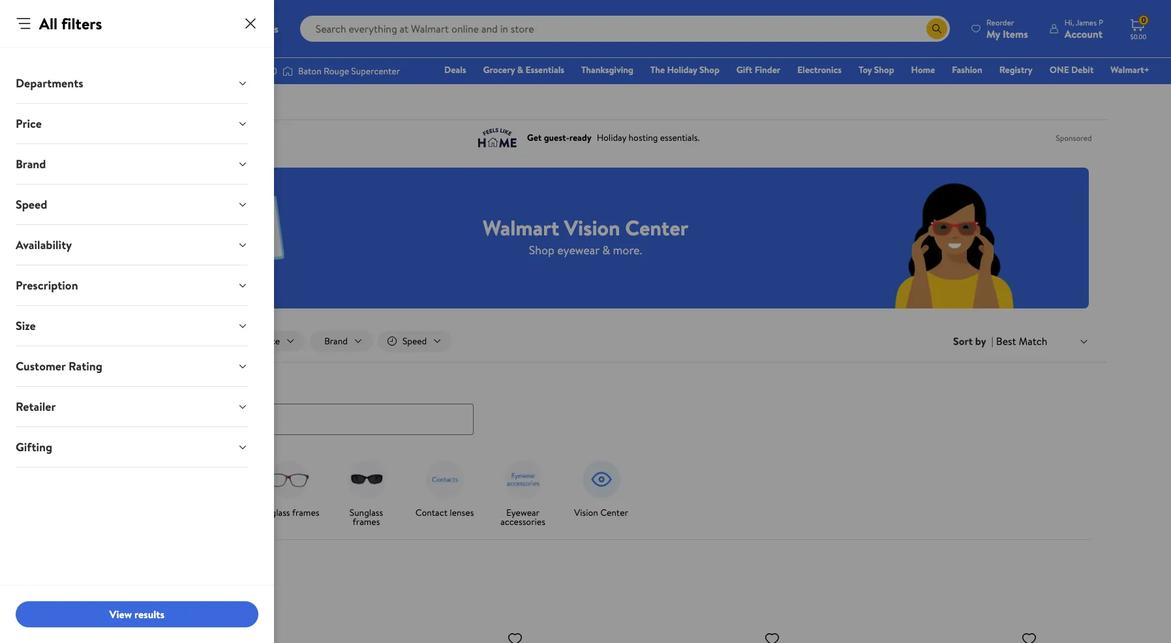 Task type: describe. For each thing, give the bounding box(es) containing it.
eyewear accessories link
[[489, 456, 557, 529]]

Walmart Site-Wide search field
[[300, 16, 950, 42]]

walmart+
[[1111, 63, 1150, 76]]

fashion link
[[947, 63, 989, 77]]

contact lenses link
[[411, 456, 479, 520]]

accessories
[[501, 515, 545, 528]]

gift finder link
[[731, 63, 787, 77]]

walmart image
[[21, 18, 106, 39]]

online
[[180, 588, 208, 602]]

gift finder
[[737, 63, 781, 76]]

$0.00
[[1131, 32, 1147, 41]]

all filters button
[[79, 331, 154, 352]]

lenses
[[450, 506, 474, 519]]

shop vision center image
[[108, 456, 155, 503]]

when
[[105, 588, 129, 602]]

dlfl rectangle image
[[82, 626, 271, 644]]

one debit
[[1050, 63, 1094, 76]]

walmart+ link
[[1105, 63, 1156, 77]]

sort
[[954, 334, 973, 349]]

walmart vision center shop eyewear & more.
[[483, 213, 689, 258]]

contact lenses image
[[421, 456, 468, 503]]

center
[[105, 96, 131, 109]]

sponsored
[[1056, 132, 1092, 143]]

retailer button
[[5, 387, 258, 427]]

availability button
[[5, 225, 258, 265]]

eyeglass
[[257, 506, 290, 519]]

center inside walmart vision center shop eyewear & more.
[[625, 213, 689, 242]]

one
[[1050, 63, 1070, 76]]

customer
[[16, 358, 66, 375]]

rating
[[68, 358, 102, 375]]

all inside button
[[104, 335, 115, 348]]

Search search field
[[64, 377, 1108, 435]]

close panel image
[[243, 16, 258, 31]]

more.
[[613, 242, 642, 258]]

add to favorites list, designer looks for less women's wop69 crystal/gold frames image
[[507, 631, 523, 644]]

gifting
[[16, 439, 52, 456]]

electronics
[[798, 63, 842, 76]]

speed
[[16, 196, 47, 213]]

vision center
[[79, 96, 131, 109]]

sunglass frames link
[[333, 456, 400, 529]]

1 horizontal spatial shop
[[700, 63, 720, 76]]

view results button
[[16, 602, 258, 628]]

Search search field
[[300, 16, 950, 42]]

sunglass frames
[[350, 506, 383, 528]]

bio eyes women's be226 hibiscus crystal eyeglass frames image
[[596, 626, 785, 644]]

Search in Vision Center search field
[[79, 404, 473, 435]]

purchased
[[132, 588, 178, 602]]

in-store
[[184, 335, 215, 348]]

the holiday shop
[[651, 63, 720, 76]]

2 horizontal spatial shop
[[874, 63, 895, 76]]

brand button
[[5, 144, 258, 184]]

& inside 'link'
[[517, 63, 524, 76]]

center inside 'link'
[[601, 506, 628, 519]]

0
[[1142, 14, 1146, 26]]

registry link
[[994, 63, 1039, 77]]

filters inside dialog
[[61, 12, 102, 35]]

availability
[[16, 237, 72, 253]]

by
[[976, 334, 987, 349]]

brand
[[16, 156, 46, 172]]

prescription
[[16, 277, 78, 294]]

sort by |
[[954, 334, 994, 349]]

store
[[195, 335, 215, 348]]

price when purchased online
[[79, 588, 208, 602]]

eyeglass frames
[[257, 506, 319, 519]]

deals
[[444, 63, 466, 76]]

vision for center
[[79, 96, 103, 109]]

grocery
[[483, 63, 515, 76]]

fashion
[[952, 63, 983, 76]]

vision for center
[[574, 506, 598, 519]]

customer rating button
[[5, 347, 258, 386]]

in-store button
[[159, 331, 230, 352]]

debit
[[1072, 63, 1094, 76]]

essentials
[[526, 63, 565, 76]]

eyeglass frames link
[[254, 456, 322, 520]]

sean john teacup image
[[853, 626, 1043, 644]]



Task type: locate. For each thing, give the bounding box(es) containing it.
the holiday shop link
[[645, 63, 726, 77]]

shop left "eyewear"
[[529, 242, 555, 258]]

vision center
[[574, 506, 628, 519]]

deals link
[[439, 63, 472, 77]]

0 horizontal spatial frames
[[292, 506, 319, 519]]

search
[[79, 377, 114, 394]]

price inside price dropdown button
[[16, 116, 42, 132]]

all filters dialog
[[0, 0, 274, 644]]

view
[[110, 607, 132, 622]]

shop right toy
[[874, 63, 895, 76]]

vision
[[79, 96, 103, 109], [564, 213, 620, 242], [574, 506, 598, 519]]

finder
[[755, 63, 781, 76]]

0 horizontal spatial all filters
[[39, 12, 102, 35]]

eyeglass frames image
[[265, 456, 312, 503]]

all inside dialog
[[39, 12, 58, 35]]

sort and filter section element
[[64, 320, 1108, 362]]

results
[[134, 607, 165, 622]]

price up "brand"
[[16, 116, 42, 132]]

holiday
[[667, 63, 697, 76]]

0 horizontal spatial filters
[[61, 12, 102, 35]]

all
[[39, 12, 58, 35], [104, 335, 115, 348]]

1 vertical spatial filters
[[117, 335, 140, 348]]

retailer
[[16, 399, 56, 415]]

1 vertical spatial vision
[[564, 213, 620, 242]]

0 vertical spatial center
[[625, 213, 689, 242]]

contact lenses
[[416, 506, 474, 519]]

shop right the "holiday"
[[700, 63, 720, 76]]

price for price
[[16, 116, 42, 132]]

1 horizontal spatial frames
[[353, 515, 380, 528]]

registry
[[1000, 63, 1033, 76]]

& right grocery
[[517, 63, 524, 76]]

vision inside 'link'
[[574, 506, 598, 519]]

in-
[[184, 335, 195, 348]]

frames for sunglass frames
[[353, 515, 380, 528]]

view results
[[110, 607, 165, 622]]

eyewear accessories image
[[500, 456, 547, 503]]

frames for eyeglass frames
[[292, 506, 319, 519]]

prescription button
[[5, 266, 258, 305]]

speed button
[[5, 185, 258, 225]]

0 horizontal spatial all
[[39, 12, 58, 35]]

1 vertical spatial all
[[104, 335, 115, 348]]

departments button
[[5, 63, 258, 103]]

1 horizontal spatial all
[[104, 335, 115, 348]]

thanksgiving link
[[576, 63, 640, 77]]

0 vertical spatial &
[[517, 63, 524, 76]]

toy shop
[[859, 63, 895, 76]]

&
[[517, 63, 524, 76], [602, 242, 610, 258]]

frames right eyeglass
[[292, 506, 319, 519]]

0 vertical spatial vision
[[79, 96, 103, 109]]

contact
[[416, 506, 448, 519]]

0 $0.00
[[1131, 14, 1147, 41]]

frames inside sunglass frames
[[353, 515, 380, 528]]

vision center link
[[567, 456, 635, 520]]

filters inside button
[[117, 335, 140, 348]]

all filters inside all filters dialog
[[39, 12, 102, 35]]

top sellers image
[[186, 456, 233, 503]]

1 horizontal spatial price
[[79, 588, 102, 602]]

walmart vision center. shop eyewear and more. image
[[82, 168, 1090, 309]]

add to favorites list, sean john teacup image
[[1022, 631, 1037, 644]]

0 vertical spatial price
[[16, 116, 42, 132]]

electronics link
[[792, 63, 848, 77]]

center
[[625, 213, 689, 242], [601, 506, 628, 519]]

0 vertical spatial all
[[39, 12, 58, 35]]

shop inside walmart vision center shop eyewear & more.
[[529, 242, 555, 258]]

sunglass frames image
[[343, 456, 390, 503]]

vision center image
[[578, 456, 625, 503]]

add to favorites list, bio eyes women's be226 hibiscus crystal eyeglass frames image
[[765, 631, 780, 644]]

1 vertical spatial price
[[79, 588, 102, 602]]

0 vertical spatial all filters
[[39, 12, 102, 35]]

customer rating
[[16, 358, 102, 375]]

one debit link
[[1044, 63, 1100, 77]]

eyewear accessories
[[501, 506, 545, 528]]

shop
[[700, 63, 720, 76], [874, 63, 895, 76], [529, 242, 555, 258]]

frames
[[292, 506, 319, 519], [353, 515, 380, 528]]

size
[[16, 318, 36, 334]]

sunglass
[[350, 506, 383, 519]]

gift
[[737, 63, 753, 76]]

walmart
[[483, 213, 559, 242]]

0 horizontal spatial price
[[16, 116, 42, 132]]

0 horizontal spatial shop
[[529, 242, 555, 258]]

toy
[[859, 63, 872, 76]]

& left more.
[[602, 242, 610, 258]]

& inside walmart vision center shop eyewear & more.
[[602, 242, 610, 258]]

the
[[651, 63, 665, 76]]

1 horizontal spatial all filters
[[104, 335, 140, 348]]

1 vertical spatial &
[[602, 242, 610, 258]]

size button
[[5, 306, 258, 346]]

price
[[16, 116, 42, 132], [79, 588, 102, 602]]

vision inside walmart vision center shop eyewear & more.
[[564, 213, 620, 242]]

gifting button
[[5, 427, 258, 467]]

0 horizontal spatial &
[[517, 63, 524, 76]]

grocery & essentials
[[483, 63, 565, 76]]

toy shop link
[[853, 63, 900, 77]]

price left when
[[79, 588, 102, 602]]

eyewear
[[558, 242, 600, 258]]

price button
[[5, 104, 258, 144]]

frames down sunglass frames image
[[353, 515, 380, 528]]

price for price when purchased online
[[79, 588, 102, 602]]

home
[[911, 63, 935, 76]]

|
[[992, 334, 994, 349]]

departments
[[16, 75, 83, 91]]

home link
[[906, 63, 941, 77]]

2 vertical spatial vision
[[574, 506, 598, 519]]

0 vertical spatial filters
[[61, 12, 102, 35]]

all filters
[[39, 12, 102, 35], [104, 335, 140, 348]]

filters
[[61, 12, 102, 35], [117, 335, 140, 348]]

1 horizontal spatial filters
[[117, 335, 140, 348]]

thanksgiving
[[582, 63, 634, 76]]

1 vertical spatial all filters
[[104, 335, 140, 348]]

designer looks for less women's wop69 crystal/gold frames image
[[339, 626, 528, 644]]

1 vertical spatial center
[[601, 506, 628, 519]]

add to favorites list, dlfl rectangle image
[[250, 631, 266, 644]]

all filters inside 'all filters' button
[[104, 335, 140, 348]]

grocery & essentials link
[[477, 63, 570, 77]]

eyewear
[[506, 506, 540, 519]]

1 horizontal spatial &
[[602, 242, 610, 258]]



Task type: vqa. For each thing, say whether or not it's contained in the screenshot.
available inside pickup not available
no



